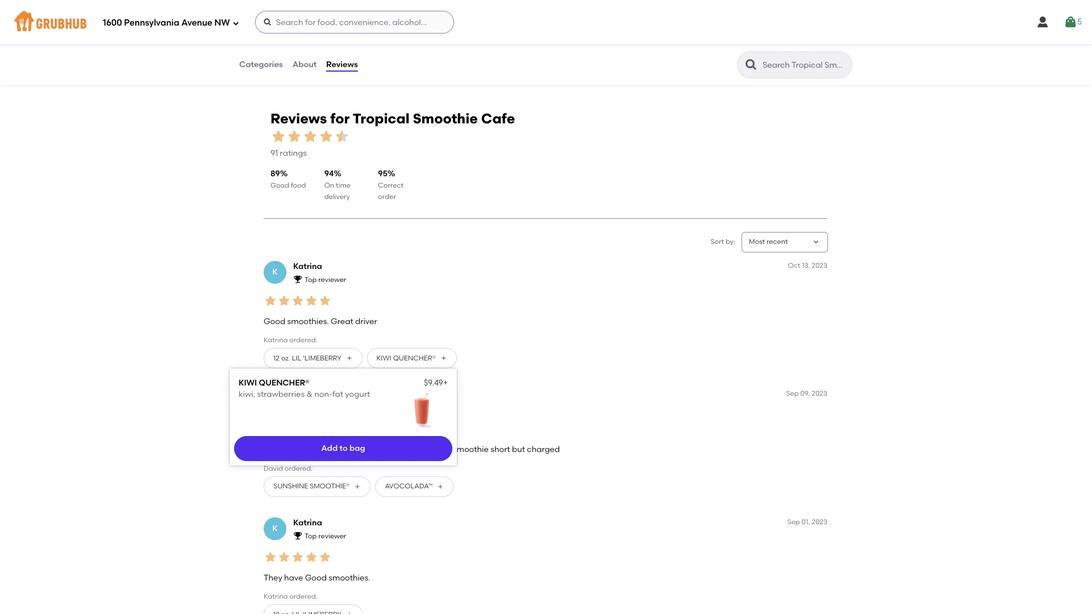 Task type: vqa. For each thing, say whether or not it's contained in the screenshot.
Sandwiches related to Club Sandwiches - Italian
no



Task type: describe. For each thing, give the bounding box(es) containing it.
they have good smoothies.
[[264, 573, 370, 583]]

food
[[291, 181, 306, 189]]

number
[[353, 445, 384, 454]]

avenue
[[182, 17, 213, 28]]

reviews for tropical smoothie cafe
[[271, 111, 515, 127]]

249
[[388, 51, 401, 60]]

sep 01, 2023
[[788, 518, 828, 526]]

94 on time delivery
[[324, 169, 351, 201]]

by:
[[726, 238, 736, 246]]

sort
[[711, 238, 724, 246]]

katrina up "12"
[[264, 336, 288, 344]]

&
[[307, 390, 313, 399]]

95 correct order
[[378, 169, 404, 201]]

249 ratings
[[388, 51, 430, 60]]

smoothies
[[395, 445, 435, 454]]

recent
[[767, 238, 788, 246]]

min for 7 ratings
[[480, 39, 493, 47]]

charged
[[527, 445, 560, 454]]

2023 for did not receive correct number of smoothies   one smoothie short but charged
[[812, 390, 828, 398]]

add
[[321, 444, 338, 453]]

fat
[[333, 390, 343, 399]]

delivery for 20–35 min $0.99 delivery
[[274, 48, 300, 56]]

20–35 for $1.99
[[662, 39, 682, 47]]

katrina down they
[[264, 592, 288, 600]]

kiwi quencher® image
[[396, 389, 448, 428]]

katrina ordered: for smoothies.
[[264, 336, 318, 344]]

1 vertical spatial good
[[264, 317, 286, 326]]

on
[[324, 181, 334, 189]]

$9.49 +
[[424, 378, 448, 388]]

avocolada™
[[385, 482, 433, 490]]

nw
[[215, 17, 230, 28]]

search icon image
[[745, 58, 758, 72]]

most recent
[[749, 238, 788, 246]]

main navigation navigation
[[0, 0, 1092, 44]]

30–40 min $2.99 delivery
[[458, 39, 502, 56]]

kiwi quencher® button
[[367, 348, 457, 369]]

Search for food, convenience, alcohol... search field
[[255, 11, 454, 34]]

d
[[272, 395, 278, 405]]

20–35 for $0.99
[[255, 39, 275, 47]]

order
[[378, 193, 396, 201]]

12 oz. lil 'limeberry button
[[264, 348, 362, 369]]

95
[[378, 169, 388, 179]]

add to bag
[[321, 444, 365, 453]]

top for have
[[305, 532, 317, 540]]

oz.
[[281, 354, 290, 362]]

not enough ratings
[[773, 39, 836, 47]]

7 ratings
[[600, 51, 633, 60]]

categories
[[239, 60, 283, 69]]

reviews for reviews for tropical smoothie cafe
[[271, 111, 327, 127]]

ordered: for have
[[290, 592, 318, 600]]

+
[[443, 378, 448, 388]]

short
[[491, 445, 510, 454]]

sep 09, 2023
[[787, 390, 828, 398]]

correct
[[378, 181, 404, 189]]

$1.99
[[662, 48, 677, 56]]

david for david ordered:
[[264, 464, 283, 472]]

plus icon image for 12 oz. lil 'limeberry
[[346, 355, 353, 362]]

david ordered:
[[264, 464, 313, 472]]

svg image inside 5 button
[[1064, 15, 1078, 29]]

91 ratings
[[271, 148, 307, 158]]

reviews button
[[326, 44, 359, 85]]

david for david
[[293, 390, 316, 399]]

sunshine smoothie® button
[[264, 476, 371, 497]]

plus icon image down they have good smoothies.
[[346, 611, 353, 614]]

89
[[271, 169, 280, 179]]

$0.99
[[255, 48, 272, 56]]

$2.99
[[458, 48, 475, 56]]

ratings right enough
[[813, 39, 836, 47]]

yogurt
[[345, 390, 370, 399]]

wawa link
[[255, 8, 430, 21]]

30–40
[[458, 39, 479, 47]]

k for they
[[272, 523, 278, 533]]

enough
[[786, 39, 812, 47]]

not
[[773, 39, 785, 47]]

correct
[[323, 445, 351, 454]]

time
[[336, 181, 351, 189]]

katrina ordered: for have
[[264, 592, 318, 600]]

oct 13, 2023
[[788, 261, 828, 269]]

top reviewer for good
[[305, 532, 346, 540]]

kiwi quencher® inside button
[[377, 354, 436, 362]]

1600
[[103, 17, 122, 28]]

20–35 min $1.99 delivery
[[662, 39, 704, 56]]

did not receive correct number of smoothies   one smoothie short but charged
[[264, 445, 560, 454]]

top for smoothies.
[[305, 276, 317, 284]]

smoothie
[[413, 111, 478, 127]]

but
[[512, 445, 525, 454]]

bag
[[350, 444, 365, 453]]

5
[[1078, 17, 1083, 27]]



Task type: locate. For each thing, give the bounding box(es) containing it.
0 horizontal spatial kiwi
[[239, 378, 257, 388]]

2023 right 09,
[[812, 390, 828, 398]]

sep for they have good smoothies.
[[788, 518, 800, 526]]

strawberries
[[257, 390, 305, 399]]

89 good food
[[271, 169, 306, 189]]

k
[[272, 267, 278, 277], [272, 523, 278, 533]]

categories button
[[239, 44, 284, 85]]

ratings right 249
[[403, 51, 430, 60]]

2 20–35 from the left
[[662, 39, 682, 47]]

20–35 up '$0.99'
[[255, 39, 275, 47]]

0 horizontal spatial david
[[264, 464, 283, 472]]

ordered: up 12 oz. lil 'limeberry
[[290, 336, 318, 344]]

1 top reviewer from the top
[[305, 276, 346, 284]]

0 vertical spatial david
[[293, 390, 316, 399]]

2 reviewer from the top
[[319, 532, 346, 540]]

1 vertical spatial ordered:
[[285, 464, 313, 472]]

caret down icon image
[[812, 238, 821, 247]]

1 vertical spatial kiwi quencher®
[[239, 378, 310, 388]]

ratings for 91 ratings
[[280, 148, 307, 158]]

0 vertical spatial top
[[305, 276, 317, 284]]

sunshine smoothie®
[[273, 482, 350, 490]]

0 vertical spatial katrina ordered:
[[264, 336, 318, 344]]

plus icon image right 'smoothie®'
[[355, 483, 361, 490]]

bagels
[[271, 24, 294, 32]]

quencher® up the $9.49
[[393, 354, 436, 362]]

0 horizontal spatial min
[[277, 39, 289, 47]]

quencher®
[[393, 354, 436, 362], [259, 378, 310, 388]]

sep left 09,
[[787, 390, 799, 398]]

0 vertical spatial top reviewer
[[305, 276, 346, 284]]

2 katrina ordered: from the top
[[264, 592, 318, 600]]

ratings for 249 ratings
[[403, 51, 430, 60]]

for
[[330, 111, 350, 127]]

0 vertical spatial trophy icon image
[[293, 275, 302, 284]]

12
[[273, 354, 280, 362]]

smoothie®
[[310, 482, 350, 490]]

delivery for 94 on time delivery
[[324, 193, 350, 201]]

kiwi quencher® up 'strawberries'
[[239, 378, 310, 388]]

2 k from the top
[[272, 523, 278, 533]]

delivery right $1.99
[[679, 48, 704, 56]]

to
[[340, 444, 348, 453]]

ratings right 91
[[280, 148, 307, 158]]

k for good
[[272, 267, 278, 277]]

5 button
[[1064, 12, 1083, 32]]

katrina ordered:
[[264, 336, 318, 344], [264, 592, 318, 600]]

20–35 min $0.99 delivery
[[255, 39, 300, 56]]

1600 pennsylvania avenue nw
[[103, 17, 230, 28]]

delivery for 20–35 min $1.99 delivery
[[679, 48, 704, 56]]

sep for did not receive correct number of smoothies   one smoothie short but charged
[[787, 390, 799, 398]]

0 horizontal spatial kiwi quencher®
[[239, 378, 310, 388]]

1 2023 from the top
[[812, 261, 828, 269]]

reviewer for great
[[319, 276, 346, 284]]

Sort by: field
[[749, 237, 788, 247]]

2023
[[812, 261, 828, 269], [812, 390, 828, 398], [812, 518, 828, 526]]

delivery down time
[[324, 193, 350, 201]]

tooltip containing kiwi quencher®
[[230, 362, 457, 466]]

kiwi inside tooltip
[[239, 378, 257, 388]]

0 vertical spatial 2023
[[812, 261, 828, 269]]

1 vertical spatial reviewer
[[319, 532, 346, 540]]

2 trophy icon image from the top
[[293, 531, 302, 540]]

2 min from the left
[[480, 39, 493, 47]]

reviews
[[326, 60, 358, 69], [271, 111, 327, 127]]

ordered: up sunshine
[[285, 464, 313, 472]]

of
[[386, 445, 393, 454]]

delivery right $2.99
[[477, 48, 502, 56]]

1 k from the top
[[272, 267, 278, 277]]

delivery inside 94 on time delivery
[[324, 193, 350, 201]]

0 vertical spatial reviews
[[326, 60, 358, 69]]

svg image
[[1036, 15, 1050, 29], [1064, 15, 1078, 29], [263, 18, 272, 27], [232, 20, 239, 26]]

1 horizontal spatial quencher®
[[393, 354, 436, 362]]

kiwi
[[377, 354, 392, 362], [239, 378, 257, 388]]

avocolada™ button
[[376, 476, 454, 497]]

ratings right 7
[[606, 51, 633, 60]]

delivery up the about
[[274, 48, 300, 56]]

smoothies.
[[287, 317, 329, 326], [329, 573, 370, 583]]

add to bag button
[[234, 436, 453, 461]]

kiwi inside button
[[377, 354, 392, 362]]

reviewer up great
[[319, 276, 346, 284]]

1 vertical spatial top
[[305, 532, 317, 540]]

0 vertical spatial kiwi quencher®
[[377, 354, 436, 362]]

star icon image
[[385, 38, 394, 47], [394, 38, 403, 47], [403, 38, 412, 47], [412, 38, 421, 47], [421, 38, 430, 47], [588, 38, 597, 47], [597, 38, 606, 47], [606, 38, 615, 47], [615, 38, 624, 47], [615, 38, 624, 47], [624, 38, 633, 47], [271, 128, 287, 144], [287, 128, 302, 144], [302, 128, 318, 144], [318, 128, 334, 144], [334, 128, 350, 144], [334, 128, 350, 144], [264, 294, 277, 308], [277, 294, 291, 308], [291, 294, 305, 308], [305, 294, 318, 308], [318, 294, 332, 308], [264, 422, 277, 436], [277, 422, 291, 436], [291, 422, 305, 436], [305, 422, 318, 436], [318, 422, 332, 436], [264, 551, 277, 564], [277, 551, 291, 564], [291, 551, 305, 564], [305, 551, 318, 564], [318, 551, 332, 564]]

1 horizontal spatial 20–35
[[662, 39, 682, 47]]

12 oz. lil 'limeberry
[[273, 354, 341, 362]]

1 horizontal spatial min
[[480, 39, 493, 47]]

top reviewer for great
[[305, 276, 346, 284]]

good up "12"
[[264, 317, 286, 326]]

1 vertical spatial david
[[264, 464, 283, 472]]

20–35 inside the 20–35 min $1.99 delivery
[[662, 39, 682, 47]]

2 vertical spatial 2023
[[812, 518, 828, 526]]

plus icon image inside 12 oz. lil 'limeberry button
[[346, 355, 353, 362]]

91
[[271, 148, 278, 158]]

2 top from the top
[[305, 532, 317, 540]]

top reviewer up the good smoothies. great driver
[[305, 276, 346, 284]]

ordered: for not
[[285, 464, 313, 472]]

good inside 89 good food
[[271, 181, 289, 189]]

subscription pass image
[[255, 24, 267, 33]]

ratings
[[813, 39, 836, 47], [403, 51, 430, 60], [606, 51, 633, 60], [280, 148, 307, 158]]

sep
[[787, 390, 799, 398], [788, 518, 800, 526]]

1 vertical spatial 2023
[[812, 390, 828, 398]]

0 horizontal spatial 20–35
[[255, 39, 275, 47]]

reviews right the about
[[326, 60, 358, 69]]

quencher® inside button
[[393, 354, 436, 362]]

1 vertical spatial quencher®
[[259, 378, 310, 388]]

0 vertical spatial k
[[272, 267, 278, 277]]

sunshine
[[273, 482, 308, 490]]

reviewer for good
[[319, 532, 346, 540]]

katrina
[[293, 261, 322, 271], [264, 336, 288, 344], [293, 518, 322, 528], [264, 592, 288, 600]]

min inside 20–35 min $0.99 delivery
[[277, 39, 289, 47]]

top reviewer
[[305, 276, 346, 284], [305, 532, 346, 540]]

reviews up 91 ratings
[[271, 111, 327, 127]]

delivery for 30–40 min $2.99 delivery
[[477, 48, 502, 56]]

about button
[[292, 44, 317, 85]]

sep left 01,
[[788, 518, 800, 526]]

plus icon image for sunshine smoothie®
[[355, 483, 361, 490]]

0 vertical spatial ordered:
[[290, 336, 318, 344]]

'limeberry
[[303, 354, 341, 362]]

ratings for 7 ratings
[[606, 51, 633, 60]]

smoothies. right have
[[329, 573, 370, 583]]

plus icon image for avocolada™
[[437, 483, 444, 490]]

ordered: for smoothies.
[[290, 336, 318, 344]]

1 horizontal spatial david
[[293, 390, 316, 399]]

20–35 up $1.99
[[662, 39, 682, 47]]

1 vertical spatial reviews
[[271, 111, 327, 127]]

plus icon image inside avocolada™ button
[[437, 483, 444, 490]]

good right have
[[305, 573, 327, 583]]

one
[[437, 445, 451, 454]]

delivery inside the 20–35 min $1.99 delivery
[[679, 48, 704, 56]]

1 vertical spatial sep
[[788, 518, 800, 526]]

kiwi up kiwi,
[[239, 378, 257, 388]]

plus icon image
[[346, 355, 353, 362], [441, 355, 447, 362], [355, 483, 361, 490], [437, 483, 444, 490], [346, 611, 353, 614]]

ordered: down have
[[290, 592, 318, 600]]

2 top reviewer from the top
[[305, 532, 346, 540]]

0 horizontal spatial quencher®
[[259, 378, 310, 388]]

plus icon image for kiwi quencher®
[[441, 355, 447, 362]]

kiwi quencher® up the $9.49
[[377, 354, 436, 362]]

trophy icon image for have
[[293, 531, 302, 540]]

good smoothies. great driver
[[264, 317, 377, 326]]

1 vertical spatial trophy icon image
[[293, 531, 302, 540]]

1 trophy icon image from the top
[[293, 275, 302, 284]]

plus icon image up the "+"
[[441, 355, 447, 362]]

1 min from the left
[[277, 39, 289, 47]]

1 horizontal spatial kiwi quencher®
[[377, 354, 436, 362]]

good down the 89
[[271, 181, 289, 189]]

tropical
[[353, 111, 410, 127]]

wawa
[[255, 9, 284, 20]]

driver
[[355, 317, 377, 326]]

20–35 inside 20–35 min $0.99 delivery
[[255, 39, 275, 47]]

david
[[293, 390, 316, 399], [264, 464, 283, 472]]

reviewer
[[319, 276, 346, 284], [319, 532, 346, 540]]

ordered:
[[290, 336, 318, 344], [285, 464, 313, 472], [290, 592, 318, 600]]

reviews for reviews
[[326, 60, 358, 69]]

1 vertical spatial kiwi
[[239, 378, 257, 388]]

reviewer up they have good smoothies.
[[319, 532, 346, 540]]

have
[[284, 573, 303, 583]]

smoothies. left great
[[287, 317, 329, 326]]

min for 249 ratings
[[277, 39, 289, 47]]

1 reviewer from the top
[[319, 276, 346, 284]]

did
[[264, 445, 277, 454]]

2 vertical spatial ordered:
[[290, 592, 318, 600]]

2023 for good smoothies. great driver
[[812, 261, 828, 269]]

trophy icon image for smoothies.
[[293, 275, 302, 284]]

1 top from the top
[[305, 276, 317, 284]]

0 vertical spatial reviewer
[[319, 276, 346, 284]]

$9.49
[[424, 378, 443, 388]]

katrina up the good smoothies. great driver
[[293, 261, 322, 271]]

13,
[[802, 261, 810, 269]]

katrina ordered: up oz.
[[264, 336, 318, 344]]

top up the good smoothies. great driver
[[305, 276, 317, 284]]

quencher® up 'strawberries'
[[259, 378, 310, 388]]

plus icon image right 'limeberry
[[346, 355, 353, 362]]

plus icon image right avocolada™
[[437, 483, 444, 490]]

2023 right 01,
[[812, 518, 828, 526]]

min
[[277, 39, 289, 47], [480, 39, 493, 47], [683, 39, 696, 47]]

receive
[[293, 445, 321, 454]]

delivery inside 30–40 min $2.99 delivery
[[477, 48, 502, 56]]

non-
[[315, 390, 333, 399]]

0 vertical spatial smoothies.
[[287, 317, 329, 326]]

david right "d"
[[293, 390, 316, 399]]

great
[[331, 317, 353, 326]]

kiwi quencher®
[[377, 354, 436, 362], [239, 378, 310, 388]]

about
[[293, 60, 317, 69]]

good
[[271, 181, 289, 189], [264, 317, 286, 326], [305, 573, 327, 583]]

2023 right 13,
[[812, 261, 828, 269]]

1 horizontal spatial kiwi
[[377, 354, 392, 362]]

1 vertical spatial katrina ordered:
[[264, 592, 318, 600]]

top reviewer up they have good smoothies.
[[305, 532, 346, 540]]

2023 for they have good smoothies.
[[812, 518, 828, 526]]

3 min from the left
[[683, 39, 696, 47]]

min inside 30–40 min $2.99 delivery
[[480, 39, 493, 47]]

Search Tropical Smoothie Cafe  search field
[[762, 60, 849, 71]]

pennsylvania
[[124, 17, 179, 28]]

1 katrina ordered: from the top
[[264, 336, 318, 344]]

not
[[279, 445, 292, 454]]

smoothie
[[453, 445, 489, 454]]

kiwi,
[[239, 390, 255, 399]]

1 vertical spatial k
[[272, 523, 278, 533]]

0 vertical spatial kiwi
[[377, 354, 392, 362]]

01,
[[802, 518, 810, 526]]

2 2023 from the top
[[812, 390, 828, 398]]

trophy icon image up the good smoothies. great driver
[[293, 275, 302, 284]]

1 vertical spatial smoothies.
[[329, 573, 370, 583]]

1 20–35 from the left
[[255, 39, 275, 47]]

trophy icon image up have
[[293, 531, 302, 540]]

trophy icon image
[[293, 275, 302, 284], [293, 531, 302, 540]]

oct
[[788, 261, 801, 269]]

1 vertical spatial top reviewer
[[305, 532, 346, 540]]

katrina ordered: down have
[[264, 592, 318, 600]]

min inside the 20–35 min $1.99 delivery
[[683, 39, 696, 47]]

lil
[[292, 354, 301, 362]]

2 vertical spatial good
[[305, 573, 327, 583]]

they
[[264, 573, 282, 583]]

plus icon image inside kiwi quencher® button
[[441, 355, 447, 362]]

cafe
[[481, 111, 515, 127]]

09,
[[801, 390, 810, 398]]

plus icon image inside sunshine smoothie® button
[[355, 483, 361, 490]]

0 vertical spatial sep
[[787, 390, 799, 398]]

delivery inside 20–35 min $0.99 delivery
[[274, 48, 300, 56]]

david down did
[[264, 464, 283, 472]]

sort by:
[[711, 238, 736, 246]]

katrina down sunshine smoothie®
[[293, 518, 322, 528]]

20–35
[[255, 39, 275, 47], [662, 39, 682, 47]]

reviews inside button
[[326, 60, 358, 69]]

kiwi down driver
[[377, 354, 392, 362]]

0 vertical spatial quencher®
[[393, 354, 436, 362]]

2 horizontal spatial min
[[683, 39, 696, 47]]

94
[[324, 169, 334, 179]]

tooltip
[[230, 362, 457, 466]]

most
[[749, 238, 765, 246]]

top up they have good smoothies.
[[305, 532, 317, 540]]

7
[[600, 51, 604, 60]]

3 2023 from the top
[[812, 518, 828, 526]]

0 vertical spatial good
[[271, 181, 289, 189]]



